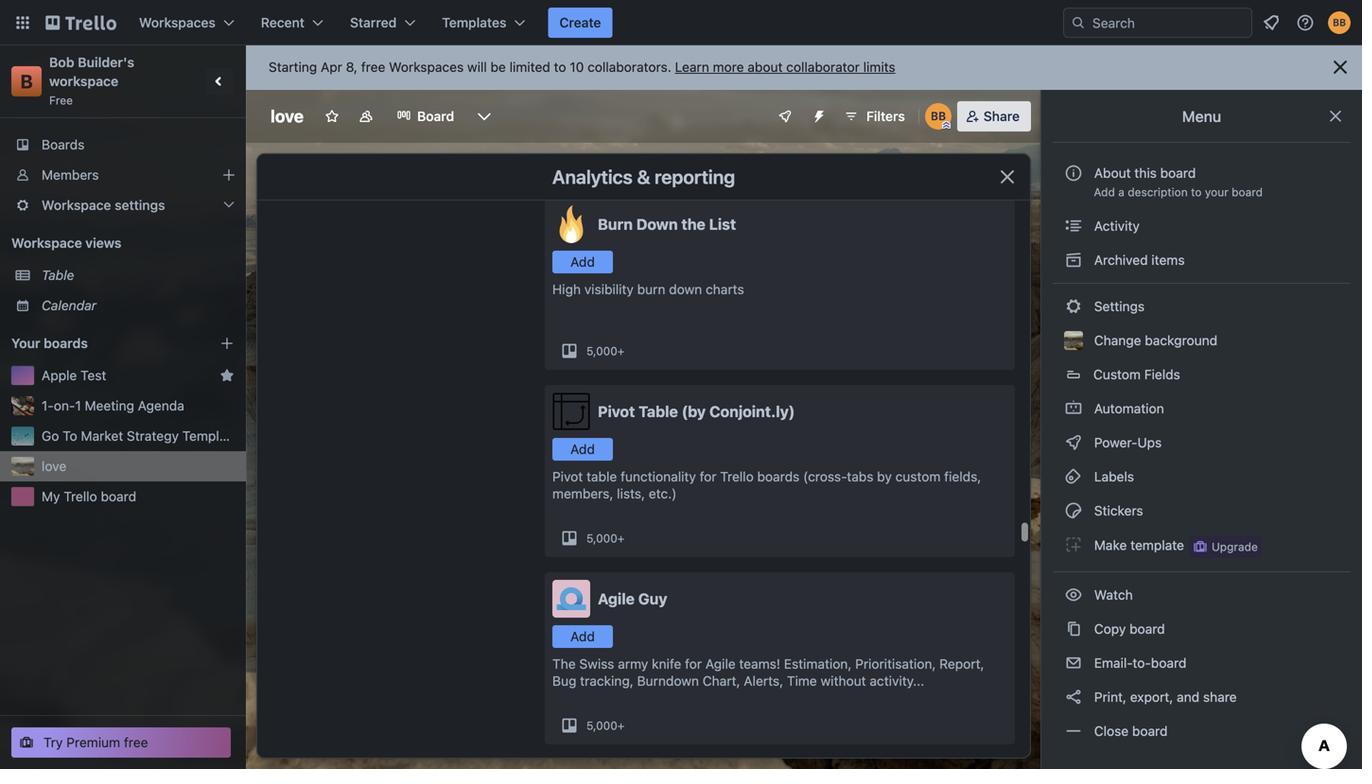 Task type: vqa. For each thing, say whether or not it's contained in the screenshot.
Bug
yes



Task type: locate. For each thing, give the bounding box(es) containing it.
agile up 'chart,'
[[706, 656, 736, 672]]

board link
[[385, 101, 466, 132]]

0 vertical spatial workspaces
[[139, 15, 216, 30]]

1 vertical spatial table
[[639, 403, 678, 421]]

more
[[713, 59, 744, 75]]

sm image left power-
[[1065, 433, 1084, 452]]

sm image inside close board link
[[1065, 722, 1084, 741]]

5,000 down visibility
[[587, 345, 618, 358]]

this
[[1135, 165, 1157, 181]]

free right 8,
[[361, 59, 386, 75]]

add up table
[[571, 442, 595, 457]]

table left the "(by"
[[639, 403, 678, 421]]

0 horizontal spatial love
[[42, 459, 66, 474]]

sm image inside activity link
[[1065, 217, 1084, 236]]

to
[[63, 428, 77, 444]]

charts
[[706, 282, 745, 297]]

5 sm image from the top
[[1065, 586, 1084, 605]]

free inside "button"
[[124, 735, 148, 751]]

for
[[700, 469, 717, 485], [685, 656, 702, 672]]

1 vertical spatial pivot
[[553, 469, 583, 485]]

pivot for pivot table (by conjoint.ly)
[[598, 403, 635, 421]]

agile left guy
[[598, 590, 635, 608]]

1 + from the top
[[618, 345, 625, 358]]

1-on-1 meeting agenda link
[[42, 397, 235, 415]]

high
[[553, 282, 581, 297]]

on-
[[54, 398, 75, 414]]

sm image left "close"
[[1065, 722, 1084, 741]]

my
[[42, 489, 60, 504]]

0 horizontal spatial to
[[554, 59, 566, 75]]

0 vertical spatial to
[[554, 59, 566, 75]]

automation
[[1091, 401, 1165, 416]]

activity
[[1091, 218, 1140, 234]]

board up to-
[[1130, 621, 1166, 637]]

3 add button from the top
[[553, 626, 613, 648]]

0 vertical spatial add button
[[553, 251, 613, 274]]

add button up table
[[553, 438, 613, 461]]

sm image left stickers
[[1065, 502, 1084, 521]]

5,000 + down visibility
[[587, 345, 625, 358]]

sm image for watch
[[1065, 586, 1084, 605]]

sm image for labels
[[1065, 468, 1084, 486]]

6 sm image from the top
[[1065, 654, 1084, 673]]

your
[[11, 336, 40, 351]]

0 vertical spatial +
[[618, 345, 625, 358]]

the
[[682, 215, 706, 233]]

sm image inside archived items link
[[1065, 251, 1084, 270]]

board
[[1161, 165, 1197, 181], [1232, 186, 1263, 199], [101, 489, 136, 504], [1130, 621, 1166, 637], [1152, 655, 1187, 671], [1133, 724, 1168, 739]]

customize views image
[[475, 107, 494, 126]]

settings
[[1091, 299, 1145, 314]]

sm image inside power-ups link
[[1065, 433, 1084, 452]]

1 horizontal spatial boards
[[758, 469, 800, 485]]

1 5,000 + from the top
[[587, 345, 625, 358]]

share
[[984, 108, 1020, 124]]

0 notifications image
[[1261, 11, 1283, 34]]

sm image inside stickers 'link'
[[1065, 502, 1084, 521]]

workspace left views
[[11, 235, 82, 251]]

2 vertical spatial add button
[[553, 626, 613, 648]]

to-
[[1133, 655, 1152, 671]]

about this board add a description to your board
[[1094, 165, 1263, 199]]

5,000 down tracking, at the bottom left of the page
[[587, 719, 618, 733]]

to inside about this board add a description to your board
[[1192, 186, 1202, 199]]

5,000 + down "members,"
[[587, 532, 625, 545]]

love left 'star or unstar board' image
[[271, 106, 304, 126]]

sm image for activity
[[1065, 217, 1084, 236]]

add button for pivot
[[553, 438, 613, 461]]

for inside the swiss army knife for agile teams! estimation, prioritisation, report, bug tracking, burndown chart, alerts, time without activity...
[[685, 656, 702, 672]]

sm image left make
[[1065, 536, 1084, 555]]

sm image
[[1065, 217, 1084, 236], [1065, 433, 1084, 452], [1065, 468, 1084, 486], [1065, 536, 1084, 555], [1065, 586, 1084, 605], [1065, 722, 1084, 741]]

copy board link
[[1053, 614, 1352, 645]]

love up my
[[42, 459, 66, 474]]

1 vertical spatial +
[[618, 532, 625, 545]]

bob builder (bobbuilder40) image
[[1329, 11, 1352, 34]]

add button up high
[[553, 251, 613, 274]]

+ down visibility
[[618, 345, 625, 358]]

0 vertical spatial for
[[700, 469, 717, 485]]

0 vertical spatial table
[[42, 267, 74, 283]]

add for agile guy
[[571, 629, 595, 645]]

1 horizontal spatial agile
[[706, 656, 736, 672]]

power-ups link
[[1053, 428, 1352, 458]]

2 sm image from the top
[[1065, 297, 1084, 316]]

and
[[1177, 689, 1200, 705]]

2 sm image from the top
[[1065, 433, 1084, 452]]

archived items
[[1091, 252, 1185, 268]]

sm image left settings
[[1065, 297, 1084, 316]]

workspaces up workspace navigation collapse icon
[[139, 15, 216, 30]]

add button up swiss
[[553, 626, 613, 648]]

add button for agile
[[553, 626, 613, 648]]

calendar link
[[42, 296, 235, 315]]

1 vertical spatial add button
[[553, 438, 613, 461]]

0 vertical spatial trello
[[721, 469, 754, 485]]

0 horizontal spatial workspaces
[[139, 15, 216, 30]]

5,000 down "members,"
[[587, 532, 618, 545]]

board down the love link
[[101, 489, 136, 504]]

1 horizontal spatial love
[[271, 106, 304, 126]]

pivot up "members,"
[[553, 469, 583, 485]]

list
[[710, 215, 736, 233]]

+ for the
[[618, 345, 625, 358]]

burndown
[[637, 673, 699, 689]]

3 sm image from the top
[[1065, 399, 1084, 418]]

2 add button from the top
[[553, 438, 613, 461]]

views
[[85, 235, 121, 251]]

1 vertical spatial to
[[1192, 186, 1202, 199]]

automation image
[[804, 101, 831, 128]]

5,000 + down tracking, at the bottom left of the page
[[587, 719, 625, 733]]

0 vertical spatial love
[[271, 106, 304, 126]]

pivot up table
[[598, 403, 635, 421]]

1 vertical spatial free
[[124, 735, 148, 751]]

1 horizontal spatial to
[[1192, 186, 1202, 199]]

(by
[[682, 403, 706, 421]]

builder's
[[78, 54, 134, 70]]

sm image for email-to-board
[[1065, 654, 1084, 673]]

for right functionality
[[700, 469, 717, 485]]

1 horizontal spatial table
[[639, 403, 678, 421]]

to
[[554, 59, 566, 75], [1192, 186, 1202, 199]]

trello right my
[[64, 489, 97, 504]]

to left 10 on the top left
[[554, 59, 566, 75]]

boards left (cross-
[[758, 469, 800, 485]]

sm image left email-
[[1065, 654, 1084, 673]]

try premium free
[[44, 735, 148, 751]]

sm image inside copy board "link"
[[1065, 620, 1084, 639]]

5,000 for the
[[587, 345, 618, 358]]

4 sm image from the top
[[1065, 502, 1084, 521]]

activity...
[[870, 673, 925, 689]]

sm image left watch
[[1065, 586, 1084, 605]]

&
[[637, 166, 651, 188]]

sm image inside watch link
[[1065, 586, 1084, 605]]

love
[[271, 106, 304, 126], [42, 459, 66, 474]]

0 vertical spatial pivot
[[598, 403, 635, 421]]

5,000 + for (by
[[587, 532, 625, 545]]

1 sm image from the top
[[1065, 217, 1084, 236]]

+ down tracking, at the bottom left of the page
[[618, 719, 625, 733]]

love inside board name text box
[[271, 106, 304, 126]]

close board link
[[1053, 716, 1352, 747]]

2 vertical spatial +
[[618, 719, 625, 733]]

2 5,000 from the top
[[587, 532, 618, 545]]

1 vertical spatial agile
[[706, 656, 736, 672]]

1 horizontal spatial free
[[361, 59, 386, 75]]

description
[[1128, 186, 1188, 199]]

workspaces up board "link"
[[389, 59, 464, 75]]

1 vertical spatial 5,000 +
[[587, 532, 625, 545]]

workspace views
[[11, 235, 121, 251]]

army
[[618, 656, 649, 672]]

workspace inside popup button
[[42, 197, 111, 213]]

table up 'calendar'
[[42, 267, 74, 283]]

5 sm image from the top
[[1065, 620, 1084, 639]]

table link
[[42, 266, 235, 285]]

sm image for close board
[[1065, 722, 1084, 741]]

5,000 + for the
[[587, 345, 625, 358]]

bug
[[553, 673, 577, 689]]

2 + from the top
[[618, 532, 625, 545]]

sm image left labels
[[1065, 468, 1084, 486]]

settings
[[115, 197, 165, 213]]

add up high
[[571, 254, 595, 270]]

1 add button from the top
[[553, 251, 613, 274]]

2 vertical spatial 5,000 +
[[587, 719, 625, 733]]

add button
[[553, 251, 613, 274], [553, 438, 613, 461], [553, 626, 613, 648]]

+ down lists,
[[618, 532, 625, 545]]

3 sm image from the top
[[1065, 468, 1084, 486]]

for right knife
[[685, 656, 702, 672]]

archived items link
[[1053, 245, 1352, 275]]

watch link
[[1053, 580, 1352, 610]]

sm image
[[1065, 251, 1084, 270], [1065, 297, 1084, 316], [1065, 399, 1084, 418], [1065, 502, 1084, 521], [1065, 620, 1084, 639], [1065, 654, 1084, 673], [1065, 688, 1084, 707]]

change background link
[[1053, 326, 1352, 356]]

0 horizontal spatial table
[[42, 267, 74, 283]]

board down export,
[[1133, 724, 1168, 739]]

2 vertical spatial 5,000
[[587, 719, 618, 733]]

1 vertical spatial for
[[685, 656, 702, 672]]

stickers link
[[1053, 496, 1352, 526]]

workspaces
[[139, 15, 216, 30], [389, 59, 464, 75]]

workspace settings button
[[0, 190, 246, 221]]

sm image left automation
[[1065, 399, 1084, 418]]

upgrade
[[1212, 540, 1259, 554]]

guy
[[639, 590, 668, 608]]

workspace navigation collapse icon image
[[206, 68, 233, 95]]

0 vertical spatial free
[[361, 59, 386, 75]]

0 horizontal spatial pivot
[[553, 469, 583, 485]]

pivot inside 'pivot table functionality for trello boards (cross-tabs by custom fields, members, lists, etc.)'
[[553, 469, 583, 485]]

power ups image
[[778, 109, 793, 124]]

(cross-
[[804, 469, 847, 485]]

4 sm image from the top
[[1065, 536, 1084, 555]]

custom
[[1094, 367, 1141, 382]]

0 vertical spatial 5,000
[[587, 345, 618, 358]]

burn
[[638, 282, 666, 297]]

learn more about collaborator limits link
[[675, 59, 896, 75]]

print,
[[1095, 689, 1127, 705]]

star or unstar board image
[[325, 109, 340, 124]]

1 horizontal spatial pivot
[[598, 403, 635, 421]]

share button
[[958, 101, 1032, 132]]

1 vertical spatial love
[[42, 459, 66, 474]]

reporting
[[655, 166, 736, 188]]

print, export, and share
[[1091, 689, 1238, 705]]

change
[[1095, 333, 1142, 348]]

1 sm image from the top
[[1065, 251, 1084, 270]]

starting
[[269, 59, 317, 75]]

5,000 for (by
[[587, 532, 618, 545]]

1 vertical spatial workspaces
[[389, 59, 464, 75]]

make template
[[1091, 538, 1185, 553]]

add up swiss
[[571, 629, 595, 645]]

0 vertical spatial 5,000 +
[[587, 345, 625, 358]]

add button for burn
[[553, 251, 613, 274]]

1 vertical spatial boards
[[758, 469, 800, 485]]

0 vertical spatial workspace
[[42, 197, 111, 213]]

add left a
[[1094, 186, 1116, 199]]

agile
[[598, 590, 635, 608], [706, 656, 736, 672]]

0 horizontal spatial free
[[124, 735, 148, 751]]

1 vertical spatial workspace
[[11, 235, 82, 251]]

custom
[[896, 469, 941, 485]]

sm image left activity
[[1065, 217, 1084, 236]]

sm image left print,
[[1065, 688, 1084, 707]]

tracking,
[[580, 673, 634, 689]]

sm image inside settings link
[[1065, 297, 1084, 316]]

boards up the apple
[[44, 336, 88, 351]]

1 vertical spatial 5,000
[[587, 532, 618, 545]]

trello down the conjoint.ly)
[[721, 469, 754, 485]]

apr
[[321, 59, 343, 75]]

archived
[[1095, 252, 1149, 268]]

6 sm image from the top
[[1065, 722, 1084, 741]]

workspace down members
[[42, 197, 111, 213]]

apple test link
[[42, 366, 212, 385]]

bob
[[49, 54, 74, 70]]

free right premium
[[124, 735, 148, 751]]

0 horizontal spatial boards
[[44, 336, 88, 351]]

1 5,000 from the top
[[587, 345, 618, 358]]

1 vertical spatial trello
[[64, 489, 97, 504]]

to left your
[[1192, 186, 1202, 199]]

sm image inside print, export, and share link
[[1065, 688, 1084, 707]]

sm image left archived
[[1065, 251, 1084, 270]]

sm image left the copy
[[1065, 620, 1084, 639]]

2 5,000 + from the top
[[587, 532, 625, 545]]

sm image inside automation link
[[1065, 399, 1084, 418]]

premium
[[66, 735, 120, 751]]

0 vertical spatial agile
[[598, 590, 635, 608]]

free
[[361, 59, 386, 75], [124, 735, 148, 751]]

sm image inside labels link
[[1065, 468, 1084, 486]]

1 horizontal spatial trello
[[721, 469, 754, 485]]

agile inside the swiss army knife for agile teams! estimation, prioritisation, report, bug tracking, burndown chart, alerts, time without activity...
[[706, 656, 736, 672]]

sm image inside email-to-board link
[[1065, 654, 1084, 673]]

add board image
[[220, 336, 235, 351]]

7 sm image from the top
[[1065, 688, 1084, 707]]



Task type: describe. For each thing, give the bounding box(es) containing it.
template
[[1131, 538, 1185, 553]]

sm image for settings
[[1065, 297, 1084, 316]]

copy
[[1095, 621, 1127, 637]]

board up description
[[1161, 165, 1197, 181]]

pivot table (by conjoint.ly)
[[598, 403, 795, 421]]

starting apr 8, free workspaces will be limited to 10 collaborators. learn more about collaborator limits
[[269, 59, 896, 75]]

copy board
[[1091, 621, 1166, 637]]

recent button
[[250, 8, 335, 38]]

tabs
[[847, 469, 874, 485]]

sm image for archived items
[[1065, 251, 1084, 270]]

conjoint.ly)
[[710, 403, 795, 421]]

will
[[468, 59, 487, 75]]

by
[[878, 469, 892, 485]]

for inside 'pivot table functionality for trello boards (cross-tabs by custom fields, members, lists, etc.)'
[[700, 469, 717, 485]]

estimation,
[[784, 656, 852, 672]]

b link
[[11, 66, 42, 97]]

my trello board link
[[42, 487, 235, 506]]

3 5,000 from the top
[[587, 719, 618, 733]]

members,
[[553, 486, 614, 502]]

sm image for automation
[[1065, 399, 1084, 418]]

lists,
[[617, 486, 645, 502]]

calendar
[[42, 298, 97, 313]]

swiss
[[580, 656, 615, 672]]

0 horizontal spatial trello
[[64, 489, 97, 504]]

your
[[1206, 186, 1229, 199]]

workspace settings
[[42, 197, 165, 213]]

bob builder's workspace link
[[49, 54, 138, 89]]

members
[[42, 167, 99, 183]]

workspaces inside dropdown button
[[139, 15, 216, 30]]

sm image for stickers
[[1065, 502, 1084, 521]]

email-
[[1095, 655, 1133, 671]]

+ for (by
[[618, 532, 625, 545]]

board right your
[[1232, 186, 1263, 199]]

automation link
[[1053, 394, 1352, 424]]

stickers
[[1091, 503, 1144, 519]]

search image
[[1071, 15, 1087, 30]]

your boards
[[11, 336, 88, 351]]

labels link
[[1053, 462, 1352, 492]]

add inside about this board add a description to your board
[[1094, 186, 1116, 199]]

meeting
[[85, 398, 134, 414]]

templates
[[442, 15, 507, 30]]

your boards with 5 items element
[[11, 332, 191, 355]]

boards inside 'pivot table functionality for trello boards (cross-tabs by custom fields, members, lists, etc.)'
[[758, 469, 800, 485]]

starred button
[[339, 8, 427, 38]]

the swiss army knife for agile teams! estimation, prioritisation, report, bug tracking, burndown chart, alerts, time without activity...
[[553, 656, 985, 689]]

learn
[[675, 59, 710, 75]]

collaborator
[[787, 59, 860, 75]]

be
[[491, 59, 506, 75]]

background
[[1146, 333, 1218, 348]]

board up "print, export, and share"
[[1152, 655, 1187, 671]]

strategy
[[127, 428, 179, 444]]

high visibility burn down charts
[[553, 282, 745, 297]]

sm image for copy board
[[1065, 620, 1084, 639]]

template
[[182, 428, 239, 444]]

chart,
[[703, 673, 741, 689]]

1-
[[42, 398, 54, 414]]

workspace
[[49, 73, 118, 89]]

sm image for print, export, and share
[[1065, 688, 1084, 707]]

boards link
[[0, 130, 246, 160]]

apple
[[42, 368, 77, 383]]

filters
[[867, 108, 906, 124]]

analytics
[[553, 166, 633, 188]]

share
[[1204, 689, 1238, 705]]

0 vertical spatial boards
[[44, 336, 88, 351]]

trello inside 'pivot table functionality for trello boards (cross-tabs by custom fields, members, lists, etc.)'
[[721, 469, 754, 485]]

close board
[[1091, 724, 1168, 739]]

create
[[560, 15, 601, 30]]

go to market strategy template link
[[42, 427, 239, 446]]

workspace for workspace settings
[[42, 197, 111, 213]]

3 + from the top
[[618, 719, 625, 733]]

custom fields button
[[1053, 360, 1352, 390]]

workspaces button
[[128, 8, 246, 38]]

add for pivot table (by conjoint.ly)
[[571, 442, 595, 457]]

close
[[1095, 724, 1129, 739]]

workspace visible image
[[359, 109, 374, 124]]

1 horizontal spatial workspaces
[[389, 59, 464, 75]]

sm image for power-ups
[[1065, 433, 1084, 452]]

table
[[587, 469, 617, 485]]

primary element
[[0, 0, 1363, 45]]

starred
[[350, 15, 397, 30]]

0 horizontal spatial agile
[[598, 590, 635, 608]]

burn down the list
[[598, 215, 736, 233]]

add for burn down the list
[[571, 254, 595, 270]]

etc.)
[[649, 486, 677, 502]]

bob builder (bobbuilder40) image
[[925, 103, 952, 130]]

pivot table functionality for trello boards (cross-tabs by custom fields, members, lists, etc.)
[[553, 469, 982, 502]]

market
[[81, 428, 123, 444]]

pivot for pivot table functionality for trello boards (cross-tabs by custom fields, members, lists, etc.)
[[553, 469, 583, 485]]

create button
[[548, 8, 613, 38]]

1-on-1 meeting agenda
[[42, 398, 184, 414]]

analytics & reporting
[[553, 166, 736, 188]]

power-
[[1095, 435, 1138, 451]]

open information menu image
[[1297, 13, 1316, 32]]

the
[[553, 656, 576, 672]]

sm image for make template
[[1065, 536, 1084, 555]]

burn
[[598, 215, 633, 233]]

recent
[[261, 15, 305, 30]]

report,
[[940, 656, 985, 672]]

change background
[[1091, 333, 1218, 348]]

back to home image
[[45, 8, 116, 38]]

this member is an admin of this board. image
[[942, 121, 951, 130]]

members link
[[0, 160, 246, 190]]

starred icon image
[[220, 368, 235, 383]]

workspace for workspace views
[[11, 235, 82, 251]]

agile guy
[[598, 590, 668, 608]]

bob builder's workspace free
[[49, 54, 138, 107]]

3 5,000 + from the top
[[587, 719, 625, 733]]

1
[[75, 398, 81, 414]]

prioritisation,
[[856, 656, 936, 672]]

alerts,
[[744, 673, 784, 689]]

8,
[[346, 59, 358, 75]]

Search field
[[1087, 9, 1252, 37]]

collaborators.
[[588, 59, 672, 75]]

board inside "link"
[[1130, 621, 1166, 637]]

try
[[44, 735, 63, 751]]

teams!
[[740, 656, 781, 672]]

power-ups
[[1091, 435, 1166, 451]]

go to market strategy template
[[42, 428, 239, 444]]

Board name text field
[[261, 101, 313, 132]]



